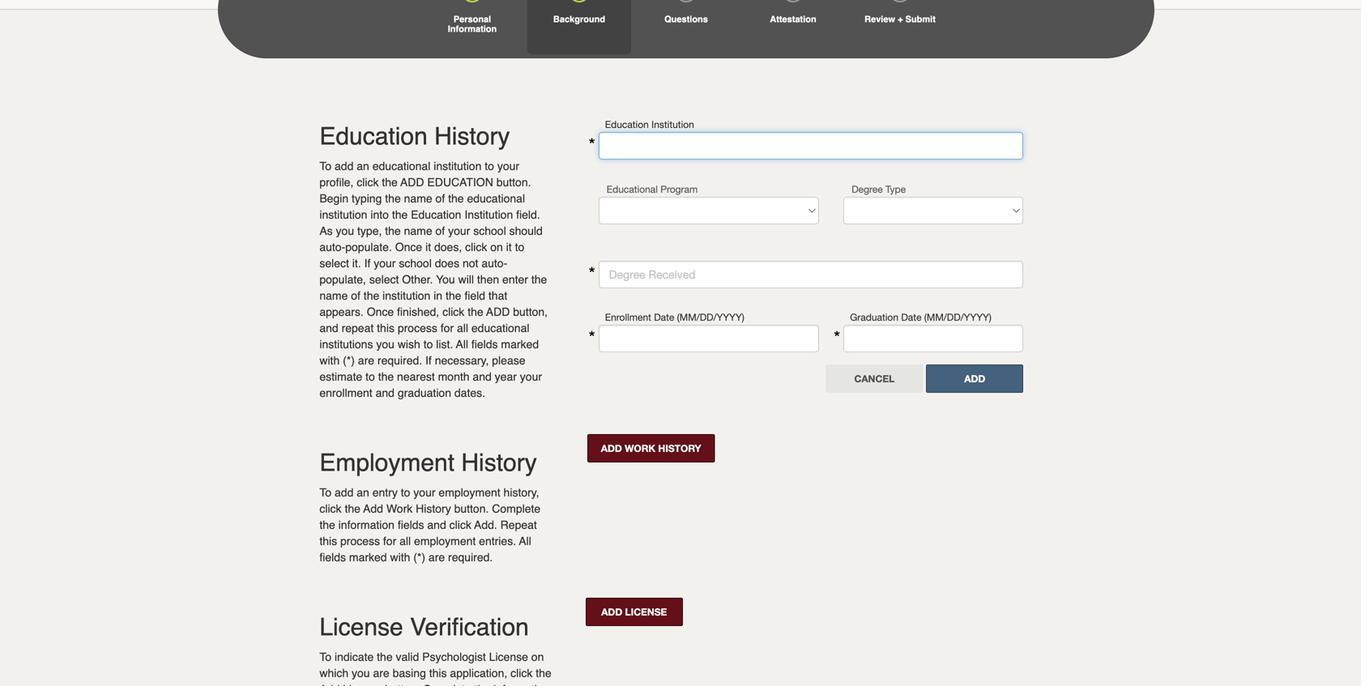 Task type: vqa. For each thing, say whether or not it's contained in the screenshot.
name to the top
yes



Task type: locate. For each thing, give the bounding box(es) containing it.
0 horizontal spatial add
[[401, 176, 424, 189]]

institutions
[[319, 338, 373, 351]]

education
[[605, 119, 649, 130], [319, 122, 428, 150], [411, 208, 461, 221]]

0 vertical spatial degree
[[852, 184, 883, 195]]

degree left type
[[852, 184, 883, 195]]

questions button
[[634, 0, 738, 54]]

institution down the begin
[[319, 208, 367, 221]]

0 horizontal spatial it
[[425, 241, 431, 254]]

0 vertical spatial all
[[457, 322, 468, 335]]

of
[[436, 192, 445, 205], [436, 224, 445, 237], [351, 289, 360, 302]]

degree up enrollment on the top
[[609, 268, 645, 281]]

1 horizontal spatial marked
[[501, 338, 539, 351]]

1 vertical spatial with
[[390, 551, 410, 564]]

marked inside to add an educational institution to your profile, click the add education button. begin typing the name of the educational institution into the education institution field. as you type, the name of your school should auto-populate. once it does, click on it to select it. if your school does not auto- populate, select other. you will then enter the name of the institution in the field that appears. once finished, click the add button, and repeat this process for all educational institutions you wish to list. all fields marked with (*) are required. if necessary, please estimate to the nearest month and year your enrollment and graduation dates.
[[501, 338, 539, 351]]

1 horizontal spatial date
[[901, 312, 922, 323]]

estimate
[[319, 370, 362, 383]]

review + submit
[[865, 14, 936, 24]]

for inside to add an educational institution to your profile, click the add education button. begin typing the name of the educational institution into the education institution field. as you type, the name of your school should auto-populate. once it does, click on it to select it. if your school does not auto- populate, select other. you will then enter the name of the institution in the field that appears. once finished, click the add button, and repeat this process for all educational institutions you wish to list. all fields marked with (*) are required. if necessary, please estimate to the nearest month and year your enrollment and graduation dates.
[[441, 322, 454, 335]]

0 vertical spatial add
[[363, 502, 383, 515]]

your
[[497, 160, 519, 173], [448, 224, 470, 237], [374, 257, 396, 270], [520, 370, 542, 383], [413, 486, 436, 499]]

0 horizontal spatial complete
[[423, 683, 471, 686]]

history for employment history
[[461, 449, 537, 477]]

educational
[[372, 160, 430, 173], [467, 192, 525, 205], [471, 322, 529, 335]]

0 horizontal spatial select
[[319, 257, 349, 270]]

educational program
[[607, 184, 698, 195]]

history,
[[504, 486, 539, 499]]

your up does,
[[448, 224, 470, 237]]

2 horizontal spatial this
[[429, 667, 447, 680]]

2 (mm/dd/yyyy) from the left
[[924, 312, 992, 323]]

Education Institution text field
[[599, 132, 1024, 160]]

1 vertical spatial complete
[[423, 683, 471, 686]]

institution down "other."
[[383, 289, 430, 302]]

0 vertical spatial this
[[377, 322, 395, 335]]

month
[[438, 370, 470, 383]]

fields down information
[[319, 551, 346, 564]]

add
[[363, 502, 383, 515], [319, 683, 340, 686]]

and down required. if
[[376, 386, 395, 399]]

1 vertical spatial add
[[319, 683, 340, 686]]

1 horizontal spatial for
[[441, 322, 454, 335]]

to inside to add an entry to your employment history, click the add work history button. complete the information fields and click add. repeat this process for all employment entries. all fields marked with (*) are required.
[[319, 486, 331, 499]]

1 vertical spatial button.
[[454, 502, 489, 515]]

institution
[[434, 160, 482, 173], [319, 208, 367, 221], [383, 289, 430, 302]]

1 an from the top
[[357, 160, 369, 173]]

0 vertical spatial auto-
[[319, 241, 345, 254]]

add
[[401, 176, 424, 189], [486, 305, 510, 318]]

you right as
[[336, 224, 354, 237]]

to add an entry to your employment history, click the add work history button. complete the information fields and click add. repeat this process for all employment entries. all fields marked with (*) are required.
[[319, 486, 541, 564]]

review + submit button
[[848, 0, 952, 54]]

the down "field"
[[468, 305, 483, 318]]

education for education history
[[319, 122, 428, 150]]

are inside to add an educational institution to your profile, click the add education button. begin typing the name of the educational institution into the education institution field. as you type, the name of your school should auto-populate. once it does, click on it to select it. if your school does not auto- populate, select other. you will then enter the name of the institution in the field that appears. once finished, click the add button, and repeat this process for all educational institutions you wish to list. all fields marked with (*) are required. if necessary, please estimate to the nearest month and year your enrollment and graduation dates.
[[358, 354, 374, 367]]

an left entry
[[357, 486, 369, 499]]

0 vertical spatial history
[[434, 122, 510, 150]]

complete down psychologist
[[423, 683, 471, 686]]

2 vertical spatial this
[[429, 667, 447, 680]]

an inside to add an entry to your employment history, click the add work history button. complete the information fields and click add. repeat this process for all employment entries. all fields marked with (*) are required.
[[357, 486, 369, 499]]

select up populate,
[[319, 257, 349, 270]]

0 horizontal spatial marked
[[349, 551, 387, 564]]

1 horizontal spatial add
[[363, 502, 383, 515]]

received
[[649, 268, 696, 281]]

all
[[456, 338, 468, 351], [519, 535, 531, 548]]

education history
[[319, 122, 510, 150]]

history up education
[[434, 122, 510, 150]]

1 vertical spatial institution
[[465, 208, 513, 221]]

1 vertical spatial all
[[519, 535, 531, 548]]

an inside to add an educational institution to your profile, click the add education button. begin typing the name of the educational institution into the education institution field. as you type, the name of your school should auto-populate. once it does, click on it to select it. if your school does not auto- populate, select other. you will then enter the name of the institution in the field that appears. once finished, click the add button, and repeat this process for all educational institutions you wish to list. all fields marked with (*) are required. if necessary, please estimate to the nearest month and year your enrollment and graduation dates.
[[357, 160, 369, 173]]

add inside to add an entry to your employment history, click the add work history button. complete the information fields and click add. repeat this process for all employment entries. all fields marked with (*) are required.
[[335, 486, 354, 499]]

marked up please
[[501, 338, 539, 351]]

add down which
[[319, 683, 340, 686]]

click right the application,
[[511, 667, 533, 680]]

1 horizontal spatial with
[[390, 551, 410, 564]]

1 vertical spatial are
[[429, 551, 445, 564]]

complete inside to add an entry to your employment history, click the add work history button. complete the information fields and click add. repeat this process for all employment entries. all fields marked with (*) are required.
[[492, 502, 541, 515]]

enrollment
[[319, 386, 372, 399]]

employment up add.
[[439, 486, 500, 499]]

once up "other."
[[395, 241, 422, 254]]

to inside to indicate the valid psychologist license on which you are basing this application, click the add license button. complete the informati
[[319, 651, 331, 664]]

your inside to add an entry to your employment history, click the add work history button. complete the information fields and click add. repeat this process for all employment entries. all fields marked with (*) are required.
[[413, 486, 436, 499]]

to up profile,
[[319, 160, 331, 173]]

institution up program
[[652, 119, 694, 130]]

click down in
[[442, 305, 465, 318]]

1 vertical spatial history
[[461, 449, 537, 477]]

then
[[477, 273, 499, 286]]

add up information
[[335, 486, 354, 499]]

1 horizontal spatial all
[[519, 535, 531, 548]]

3 to from the top
[[319, 651, 331, 664]]

1 horizontal spatial degree
[[852, 184, 883, 195]]

(*)
[[343, 354, 355, 367], [413, 551, 425, 564]]

1 horizontal spatial on
[[531, 651, 544, 664]]

to up work
[[401, 486, 410, 499]]

select
[[319, 257, 349, 270], [369, 273, 399, 286]]

enrollment
[[605, 312, 651, 323]]

2 date from the left
[[901, 312, 922, 323]]

click up information
[[319, 502, 342, 515]]

0 horizontal spatial with
[[319, 354, 340, 367]]

1 vertical spatial an
[[357, 486, 369, 499]]

1 vertical spatial license
[[489, 651, 528, 664]]

to inside to add an entry to your employment history, click the add work history button. complete the information fields and click add. repeat this process for all employment entries. all fields marked with (*) are required.
[[401, 486, 410, 499]]

for down information
[[383, 535, 396, 548]]

once up repeat
[[367, 305, 394, 318]]

and
[[319, 322, 338, 335], [473, 370, 492, 383], [376, 386, 395, 399], [427, 519, 446, 532]]

0 vertical spatial (*)
[[343, 354, 355, 367]]

0 horizontal spatial on
[[490, 241, 503, 254]]

history right work
[[416, 502, 451, 515]]

date for graduation
[[901, 312, 922, 323]]

1 horizontal spatial add
[[486, 305, 510, 318]]

to inside to add an educational institution to your profile, click the add education button. begin typing the name of the educational institution into the education institution field. as you type, the name of your school should auto-populate. once it does, click on it to select it. if your school does not auto- populate, select other. you will then enter the name of the institution in the field that appears. once finished, click the add button, and repeat this process for all educational institutions you wish to list. all fields marked with (*) are required. if necessary, please estimate to the nearest month and year your enrollment and graduation dates.
[[319, 160, 331, 173]]

the down the application,
[[475, 683, 490, 686]]

0 horizontal spatial button.
[[385, 683, 420, 686]]

(*) down institutions
[[343, 354, 355, 367]]

marked down information
[[349, 551, 387, 564]]

institution up education
[[434, 160, 482, 173]]

1 vertical spatial marked
[[349, 551, 387, 564]]

marked
[[501, 338, 539, 351], [349, 551, 387, 564]]

0 horizontal spatial all
[[456, 338, 468, 351]]

0 horizontal spatial (mm/dd/yyyy)
[[677, 312, 744, 323]]

0 vertical spatial add
[[335, 160, 354, 173]]

populate.
[[345, 241, 392, 254]]

click up not in the top of the page
[[465, 241, 487, 254]]

0 vertical spatial you
[[336, 224, 354, 237]]

it left does,
[[425, 241, 431, 254]]

0 vertical spatial complete
[[492, 502, 541, 515]]

0 vertical spatial with
[[319, 354, 340, 367]]

button. inside to add an educational institution to your profile, click the add education button. begin typing the name of the educational institution into the education institution field. as you type, the name of your school should auto-populate. once it does, click on it to select it. if your school does not auto- populate, select other. you will then enter the name of the institution in the field that appears. once finished, click the add button, and repeat this process for all educational institutions you wish to list. all fields marked with (*) are required. if necessary, please estimate to the nearest month and year your enrollment and graduation dates.
[[496, 176, 531, 189]]

0 horizontal spatial (*)
[[343, 354, 355, 367]]

finished,
[[397, 305, 439, 318]]

0 vertical spatial add
[[401, 176, 424, 189]]

1 horizontal spatial once
[[395, 241, 422, 254]]

2 horizontal spatial button.
[[496, 176, 531, 189]]

0 vertical spatial marked
[[501, 338, 539, 351]]

of up does,
[[436, 224, 445, 237]]

1 vertical spatial degree
[[609, 268, 645, 281]]

2 to from the top
[[319, 486, 331, 499]]

1 horizontal spatial complete
[[492, 502, 541, 515]]

and left add.
[[427, 519, 446, 532]]

0 vertical spatial to
[[319, 160, 331, 173]]

to up enrollment
[[366, 370, 375, 383]]

history up history, at left bottom
[[461, 449, 537, 477]]

you
[[336, 224, 354, 237], [376, 338, 395, 351], [352, 667, 370, 680]]

to
[[319, 160, 331, 173], [319, 486, 331, 499], [319, 651, 331, 664]]

button. down "basing"
[[385, 683, 420, 686]]

submit
[[905, 14, 936, 24]]

degree for degree received
[[609, 268, 645, 281]]

button,
[[513, 305, 548, 318]]

(mm/dd/yyyy) for graduation date (mm/dd/yyyy)
[[924, 312, 992, 323]]

1 it from the left
[[425, 241, 431, 254]]

program
[[661, 184, 698, 195]]

2 horizontal spatial fields
[[471, 338, 498, 351]]

add up information
[[363, 502, 383, 515]]

to up which
[[319, 651, 331, 664]]

button. up field.
[[496, 176, 531, 189]]

complete up repeat
[[492, 502, 541, 515]]

auto- down as
[[319, 241, 345, 254]]

1 vertical spatial process
[[340, 535, 380, 548]]

0 vertical spatial button.
[[496, 176, 531, 189]]

add down education history
[[401, 176, 424, 189]]

0 horizontal spatial institution
[[319, 208, 367, 221]]

history inside to add an entry to your employment history, click the add work history button. complete the information fields and click add. repeat this process for all employment entries. all fields marked with (*) are required.
[[416, 502, 451, 515]]

all up the necessary, on the left bottom of the page
[[457, 322, 468, 335]]

add up profile,
[[335, 160, 354, 173]]

educational down education history
[[372, 160, 430, 173]]

graduation
[[850, 312, 899, 323]]

date for enrollment
[[654, 312, 674, 323]]

background button
[[527, 0, 631, 54]]

1 vertical spatial institution
[[319, 208, 367, 221]]

(mm/dd/yyyy) for enrollment date (mm/dd/yyyy)
[[677, 312, 744, 323]]

1 horizontal spatial institution
[[383, 289, 430, 302]]

your right year
[[520, 370, 542, 383]]

1 vertical spatial this
[[319, 535, 337, 548]]

+
[[898, 14, 903, 24]]

does
[[435, 257, 459, 270]]

with
[[319, 354, 340, 367], [390, 551, 410, 564]]

on
[[490, 241, 503, 254], [531, 651, 544, 664]]

1 vertical spatial (*)
[[413, 551, 425, 564]]

auto- up then
[[482, 257, 507, 270]]

1 horizontal spatial auto-
[[482, 257, 507, 270]]

fields
[[471, 338, 498, 351], [398, 519, 424, 532], [319, 551, 346, 564]]

degree for degree type
[[852, 184, 883, 195]]

your down employment history
[[413, 486, 436, 499]]

date
[[654, 312, 674, 323], [901, 312, 922, 323]]

0 vertical spatial for
[[441, 322, 454, 335]]

2 it from the left
[[506, 241, 512, 254]]

you down "indicate"
[[352, 667, 370, 680]]

(mm/dd/yyyy) up graduation date (mm/dd/yyyy) text box
[[924, 312, 992, 323]]

0 horizontal spatial once
[[367, 305, 394, 318]]

0 vertical spatial once
[[395, 241, 422, 254]]

0 horizontal spatial fields
[[319, 551, 346, 564]]

1 add from the top
[[335, 160, 354, 173]]

0 vertical spatial all
[[456, 338, 468, 351]]

it down should
[[506, 241, 512, 254]]

1 (mm/dd/yyyy) from the left
[[677, 312, 744, 323]]

1 to from the top
[[319, 160, 331, 173]]

you left wish
[[376, 338, 395, 351]]

1 horizontal spatial button.
[[454, 502, 489, 515]]

for
[[441, 322, 454, 335], [383, 535, 396, 548]]

for up the list.
[[441, 322, 454, 335]]

license
[[319, 613, 403, 641], [489, 651, 528, 664], [343, 683, 382, 686]]

all down repeat
[[519, 535, 531, 548]]

name down education
[[404, 192, 432, 205]]

institution
[[652, 119, 694, 130], [465, 208, 513, 221]]

1 vertical spatial fields
[[398, 519, 424, 532]]

field
[[465, 289, 485, 302]]

0 horizontal spatial all
[[400, 535, 411, 548]]

educational up field.
[[467, 192, 525, 205]]

are
[[358, 354, 374, 367], [429, 551, 445, 564], [373, 667, 389, 680]]

Graduation Date (MM/DD/YYYY) text field
[[844, 325, 1024, 352]]

auto-
[[319, 241, 345, 254], [482, 257, 507, 270]]

education up does,
[[411, 208, 461, 221]]

(*) left the required.
[[413, 551, 425, 564]]

attestation button
[[741, 0, 845, 54]]

process inside to add an educational institution to your profile, click the add education button. begin typing the name of the educational institution into the education institution field. as you type, the name of your school should auto-populate. once it does, click on it to select it. if your school does not auto- populate, select other. you will then enter the name of the institution in the field that appears. once finished, click the add button, and repeat this process for all educational institutions you wish to list. all fields marked with (*) are required. if necessary, please estimate to the nearest month and year your enrollment and graduation dates.
[[398, 322, 437, 335]]

0 horizontal spatial add
[[319, 683, 340, 686]]

degree
[[852, 184, 883, 195], [609, 268, 645, 281]]

process
[[398, 322, 437, 335], [340, 535, 380, 548]]

education up profile,
[[319, 122, 428, 150]]

employment
[[439, 486, 500, 499], [414, 535, 476, 548]]

with inside to add an entry to your employment history, click the add work history button. complete the information fields and click add. repeat this process for all employment entries. all fields marked with (*) are required.
[[390, 551, 410, 564]]

2 an from the top
[[357, 486, 369, 499]]

1 date from the left
[[654, 312, 674, 323]]

None button
[[826, 365, 923, 393], [926, 365, 1024, 393], [587, 434, 715, 463], [586, 598, 683, 626], [826, 365, 923, 393], [926, 365, 1024, 393], [587, 434, 715, 463], [586, 598, 683, 626]]

of down populate,
[[351, 289, 360, 302]]

(*) inside to add an educational institution to your profile, click the add education button. begin typing the name of the educational institution into the education institution field. as you type, the name of your school should auto-populate. once it does, click on it to select it. if your school does not auto- populate, select other. you will then enter the name of the institution in the field that appears. once finished, click the add button, and repeat this process for all educational institutions you wish to list. all fields marked with (*) are required. if necessary, please estimate to the nearest month and year your enrollment and graduation dates.
[[343, 354, 355, 367]]

0 vertical spatial an
[[357, 160, 369, 173]]

the down required. if
[[378, 370, 394, 383]]

an up 'typing'
[[357, 160, 369, 173]]

add inside to add an educational institution to your profile, click the add education button. begin typing the name of the educational institution into the education institution field. as you type, the name of your school should auto-populate. once it does, click on it to select it. if your school does not auto- populate, select other. you will then enter the name of the institution in the field that appears. once finished, click the add button, and repeat this process for all educational institutions you wish to list. all fields marked with (*) are required. if necessary, please estimate to the nearest month and year your enrollment and graduation dates.
[[335, 160, 354, 173]]

2 vertical spatial button.
[[385, 683, 420, 686]]

are down institutions
[[358, 354, 374, 367]]

all inside to add an educational institution to your profile, click the add education button. begin typing the name of the educational institution into the education institution field. as you type, the name of your school should auto-populate. once it does, click on it to select it. if your school does not auto- populate, select other. you will then enter the name of the institution in the field that appears. once finished, click the add button, and repeat this process for all educational institutions you wish to list. all fields marked with (*) are required. if necessary, please estimate to the nearest month and year your enrollment and graduation dates.
[[456, 338, 468, 351]]

2 add from the top
[[335, 486, 354, 499]]

(mm/dd/yyyy) up 'enrollment date (mm/dd/yyyy)' text field
[[677, 312, 744, 323]]

you
[[436, 273, 455, 286]]

1 vertical spatial auto-
[[482, 257, 507, 270]]

0 horizontal spatial institution
[[465, 208, 513, 221]]

1 vertical spatial employment
[[414, 535, 476, 548]]

date up graduation date (mm/dd/yyyy) text box
[[901, 312, 922, 323]]

0 horizontal spatial process
[[340, 535, 380, 548]]

0 horizontal spatial date
[[654, 312, 674, 323]]

license up "indicate"
[[319, 613, 403, 641]]

school up "other."
[[399, 257, 432, 270]]

complete
[[492, 502, 541, 515], [423, 683, 471, 686]]

are inside to add an entry to your employment history, click the add work history button. complete the information fields and click add. repeat this process for all employment entries. all fields marked with (*) are required.
[[429, 551, 445, 564]]

the up into
[[385, 192, 401, 205]]

(*) inside to add an entry to your employment history, click the add work history button. complete the information fields and click add. repeat this process for all employment entries. all fields marked with (*) are required.
[[413, 551, 425, 564]]

other.
[[402, 273, 433, 286]]

with up the estimate
[[319, 354, 340, 367]]

license up the application,
[[489, 651, 528, 664]]

process down finished,
[[398, 322, 437, 335]]

2 vertical spatial educational
[[471, 322, 529, 335]]

0 vertical spatial on
[[490, 241, 503, 254]]

the right into
[[392, 208, 408, 221]]

process down information
[[340, 535, 380, 548]]

once
[[395, 241, 422, 254], [367, 305, 394, 318]]

1 vertical spatial all
[[400, 535, 411, 548]]

1 vertical spatial add
[[335, 486, 354, 499]]

0 horizontal spatial for
[[383, 535, 396, 548]]

fields down work
[[398, 519, 424, 532]]

0 vertical spatial of
[[436, 192, 445, 205]]

on inside to indicate the valid psychologist license on which you are basing this application, click the add license button. complete the informati
[[531, 651, 544, 664]]

2 vertical spatial are
[[373, 667, 389, 680]]

for inside to add an entry to your employment history, click the add work history button. complete the information fields and click add. repeat this process for all employment entries. all fields marked with (*) are required.
[[383, 535, 396, 548]]

(mm/dd/yyyy)
[[677, 312, 744, 323], [924, 312, 992, 323]]

with down information
[[390, 551, 410, 564]]

should
[[509, 224, 543, 237]]

of down education
[[436, 192, 445, 205]]

2 vertical spatial to
[[319, 651, 331, 664]]

name right type, at the left of the page
[[404, 224, 432, 237]]

license down "indicate"
[[343, 683, 382, 686]]

process inside to add an entry to your employment history, click the add work history button. complete the information fields and click add. repeat this process for all employment entries. all fields marked with (*) are required.
[[340, 535, 380, 548]]

all up the necessary, on the left bottom of the page
[[456, 338, 468, 351]]

all
[[457, 322, 468, 335], [400, 535, 411, 548]]

1 horizontal spatial all
[[457, 322, 468, 335]]

the left valid
[[377, 651, 393, 664]]

year
[[495, 370, 517, 383]]

to for education history
[[319, 160, 331, 173]]

add down that
[[486, 305, 510, 318]]

2 vertical spatial history
[[416, 502, 451, 515]]

school
[[473, 224, 506, 237], [399, 257, 432, 270]]

nearest
[[397, 370, 435, 383]]

the
[[382, 176, 398, 189], [385, 192, 401, 205], [448, 192, 464, 205], [392, 208, 408, 221], [385, 224, 401, 237], [531, 273, 547, 286], [364, 289, 379, 302], [446, 289, 461, 302], [468, 305, 483, 318], [378, 370, 394, 383], [345, 502, 360, 515], [319, 519, 335, 532], [377, 651, 393, 664], [536, 667, 552, 680], [475, 683, 490, 686]]

add for education
[[335, 160, 354, 173]]

are left the required.
[[429, 551, 445, 564]]

educational
[[607, 184, 658, 195]]

questions
[[664, 14, 708, 24]]

this inside to add an educational institution to your profile, click the add education button. begin typing the name of the educational institution into the education institution field. as you type, the name of your school should auto-populate. once it does, click on it to select it. if your school does not auto- populate, select other. you will then enter the name of the institution in the field that appears. once finished, click the add button, and repeat this process for all educational institutions you wish to list. all fields marked with (*) are required. if necessary, please estimate to the nearest month and year your enrollment and graduation dates.
[[377, 322, 395, 335]]

begin
[[319, 192, 349, 205]]

employment up the required.
[[414, 535, 476, 548]]

1 horizontal spatial it
[[506, 241, 512, 254]]

list.
[[436, 338, 453, 351]]

name
[[404, 192, 432, 205], [404, 224, 432, 237], [319, 289, 348, 302]]

to left entry
[[319, 486, 331, 499]]



Task type: describe. For each thing, give the bounding box(es) containing it.
2 vertical spatial fields
[[319, 551, 346, 564]]

not
[[463, 257, 478, 270]]

and down the "appears."
[[319, 322, 338, 335]]

2 vertical spatial of
[[351, 289, 360, 302]]

an for employment history
[[357, 486, 369, 499]]

this inside to indicate the valid psychologist license on which you are basing this application, click the add license button. complete the informati
[[429, 667, 447, 680]]

to indicate the valid psychologist license on which you are basing this application, click the add license button. complete the informati
[[319, 651, 552, 686]]

to for license verification
[[319, 651, 331, 664]]

employment
[[319, 449, 455, 477]]

please
[[492, 354, 525, 367]]

your right if
[[374, 257, 396, 270]]

typing
[[352, 192, 382, 205]]

Enrollment Date (MM/DD/YYYY) text field
[[599, 325, 819, 352]]

click up 'typing'
[[357, 176, 379, 189]]

2 horizontal spatial institution
[[434, 160, 482, 173]]

click left add.
[[449, 519, 471, 532]]

button. inside to indicate the valid psychologist license on which you are basing this application, click the add license button. complete the informati
[[385, 683, 420, 686]]

necessary,
[[435, 354, 489, 367]]

1 vertical spatial select
[[369, 273, 399, 286]]

1 vertical spatial name
[[404, 224, 432, 237]]

1 horizontal spatial school
[[473, 224, 506, 237]]

enter
[[502, 273, 528, 286]]

degree received
[[609, 268, 696, 281]]

fields inside to add an educational institution to your profile, click the add education button. begin typing the name of the educational institution into the education institution field. as you type, the name of your school should auto-populate. once it does, click on it to select it. if your school does not auto- populate, select other. you will then enter the name of the institution in the field that appears. once finished, click the add button, and repeat this process for all educational institutions you wish to list. all fields marked with (*) are required. if necessary, please estimate to the nearest month and year your enrollment and graduation dates.
[[471, 338, 498, 351]]

which
[[319, 667, 348, 680]]

psychologist
[[422, 651, 486, 664]]

the right the application,
[[536, 667, 552, 680]]

repeat
[[500, 519, 537, 532]]

1 vertical spatial once
[[367, 305, 394, 318]]

populate,
[[319, 273, 366, 286]]

education for education institution
[[605, 119, 649, 130]]

the right the enter
[[531, 273, 547, 286]]

to add an educational institution to your profile, click the add education button. begin typing the name of the educational institution into the education institution field. as you type, the name of your school should auto-populate. once it does, click on it to select it. if your school does not auto- populate, select other. you will then enter the name of the institution in the field that appears. once finished, click the add button, and repeat this process for all educational institutions you wish to list. all fields marked with (*) are required. if necessary, please estimate to the nearest month and year your enrollment and graduation dates.
[[319, 160, 548, 399]]

you inside to indicate the valid psychologist license on which you are basing this application, click the add license button. complete the informati
[[352, 667, 370, 680]]

type
[[886, 184, 906, 195]]

education institution
[[605, 119, 694, 130]]

to up education
[[485, 160, 494, 173]]

type,
[[357, 224, 382, 237]]

valid
[[396, 651, 419, 664]]

and up dates.
[[473, 370, 492, 383]]

the up information
[[345, 502, 360, 515]]

the left information
[[319, 519, 335, 532]]

the up 'typing'
[[382, 176, 398, 189]]

degree type
[[852, 184, 906, 195]]

1 vertical spatial of
[[436, 224, 445, 237]]

an for education history
[[357, 160, 369, 173]]

1 vertical spatial educational
[[467, 192, 525, 205]]

does,
[[434, 241, 462, 254]]

2 vertical spatial license
[[343, 683, 382, 686]]

education
[[427, 176, 493, 189]]

profile,
[[319, 176, 354, 189]]

education inside to add an educational institution to your profile, click the add education button. begin typing the name of the educational institution into the education institution field. as you type, the name of your school should auto-populate. once it does, click on it to select it. if your school does not auto- populate, select other. you will then enter the name of the institution in the field that appears. once finished, click the add button, and repeat this process for all educational institutions you wish to list. all fields marked with (*) are required. if necessary, please estimate to the nearest month and year your enrollment and graduation dates.
[[411, 208, 461, 221]]

2 vertical spatial institution
[[383, 289, 430, 302]]

to down should
[[515, 241, 524, 254]]

with inside to add an educational institution to your profile, click the add education button. begin typing the name of the educational institution into the education institution field. as you type, the name of your school should auto-populate. once it does, click on it to select it. if your school does not auto- populate, select other. you will then enter the name of the institution in the field that appears. once finished, click the add button, and repeat this process for all educational institutions you wish to list. all fields marked with (*) are required. if necessary, please estimate to the nearest month and year your enrollment and graduation dates.
[[319, 354, 340, 367]]

to left the list.
[[424, 338, 433, 351]]

add.
[[474, 519, 497, 532]]

attestation
[[770, 14, 816, 24]]

graduation date (mm/dd/yyyy)
[[850, 312, 992, 323]]

it.
[[352, 257, 361, 270]]

button. inside to add an entry to your employment history, click the add work history button. complete the information fields and click add. repeat this process for all employment entries. all fields marked with (*) are required.
[[454, 502, 489, 515]]

0 vertical spatial educational
[[372, 160, 430, 173]]

information
[[448, 24, 497, 34]]

add inside to indicate the valid psychologist license on which you are basing this application, click the add license button. complete the informati
[[319, 683, 340, 686]]

wish
[[398, 338, 420, 351]]

field.
[[516, 208, 540, 221]]

basing
[[393, 667, 426, 680]]

and inside to add an entry to your employment history, click the add work history button. complete the information fields and click add. repeat this process for all employment entries. all fields marked with (*) are required.
[[427, 519, 446, 532]]

history for education history
[[434, 122, 510, 150]]

0 vertical spatial institution
[[652, 119, 694, 130]]

required. if
[[377, 354, 432, 367]]

indicate
[[335, 651, 374, 664]]

on inside to add an educational institution to your profile, click the add education button. begin typing the name of the educational institution into the education institution field. as you type, the name of your school should auto-populate. once it does, click on it to select it. if your school does not auto- populate, select other. you will then enter the name of the institution in the field that appears. once finished, click the add button, and repeat this process for all educational institutions you wish to list. all fields marked with (*) are required. if necessary, please estimate to the nearest month and year your enrollment and graduation dates.
[[490, 241, 503, 254]]

into
[[371, 208, 389, 221]]

0 vertical spatial employment
[[439, 486, 500, 499]]

review
[[865, 14, 895, 24]]

personal information
[[448, 14, 497, 34]]

are inside to indicate the valid psychologist license on which you are basing this application, click the add license button. complete the informati
[[373, 667, 389, 680]]

add inside to add an entry to your employment history, click the add work history button. complete the information fields and click add. repeat this process for all employment entries. all fields marked with (*) are required.
[[363, 502, 383, 515]]

background
[[553, 14, 605, 24]]

enrollment date (mm/dd/yyyy)
[[605, 312, 744, 323]]

marked inside to add an entry to your employment history, click the add work history button. complete the information fields and click add. repeat this process for all employment entries. all fields marked with (*) are required.
[[349, 551, 387, 564]]

application,
[[450, 667, 507, 680]]

graduation
[[398, 386, 451, 399]]

all inside to add an educational institution to your profile, click the add education button. begin typing the name of the educational institution into the education institution field. as you type, the name of your school should auto-populate. once it does, click on it to select it. if your school does not auto- populate, select other. you will then enter the name of the institution in the field that appears. once finished, click the add button, and repeat this process for all educational institutions you wish to list. all fields marked with (*) are required. if necessary, please estimate to the nearest month and year your enrollment and graduation dates.
[[457, 322, 468, 335]]

all inside to add an entry to your employment history, click the add work history button. complete the information fields and click add. repeat this process for all employment entries. all fields marked with (*) are required.
[[519, 535, 531, 548]]

this inside to add an entry to your employment history, click the add work history button. complete the information fields and click add. repeat this process for all employment entries. all fields marked with (*) are required.
[[319, 535, 337, 548]]

information
[[338, 519, 395, 532]]

employment history
[[319, 449, 537, 477]]

appears.
[[319, 305, 364, 318]]

0 vertical spatial license
[[319, 613, 403, 641]]

entry
[[372, 486, 398, 499]]

repeat
[[342, 322, 374, 335]]

will
[[458, 273, 474, 286]]

that
[[488, 289, 507, 302]]

entries.
[[479, 535, 516, 548]]

personal information button
[[421, 0, 524, 54]]

institution inside to add an educational institution to your profile, click the add education button. begin typing the name of the educational institution into the education institution field. as you type, the name of your school should auto-populate. once it does, click on it to select it. if your school does not auto- populate, select other. you will then enter the name of the institution in the field that appears. once finished, click the add button, and repeat this process for all educational institutions you wish to list. all fields marked with (*) are required. if necessary, please estimate to the nearest month and year your enrollment and graduation dates.
[[465, 208, 513, 221]]

personal
[[454, 14, 491, 24]]

required.
[[448, 551, 493, 564]]

your up field.
[[497, 160, 519, 173]]

2 vertical spatial name
[[319, 289, 348, 302]]

as
[[319, 224, 333, 237]]

add for employment
[[335, 486, 354, 499]]

1 vertical spatial you
[[376, 338, 395, 351]]

complete inside to indicate the valid psychologist license on which you are basing this application, click the add license button. complete the informati
[[423, 683, 471, 686]]

the down into
[[385, 224, 401, 237]]

the right in
[[446, 289, 461, 302]]

the down if
[[364, 289, 379, 302]]

click inside to indicate the valid psychologist license on which you are basing this application, click the add license button. complete the informati
[[511, 667, 533, 680]]

0 horizontal spatial school
[[399, 257, 432, 270]]

if
[[364, 257, 371, 270]]

Degree Received text field
[[599, 261, 1024, 288]]

verification
[[410, 613, 529, 641]]

0 vertical spatial name
[[404, 192, 432, 205]]

to for employment history
[[319, 486, 331, 499]]

the down education
[[448, 192, 464, 205]]

dates.
[[454, 386, 485, 399]]

in
[[434, 289, 442, 302]]

license verification
[[319, 613, 529, 641]]

all inside to add an entry to your employment history, click the add work history button. complete the information fields and click add. repeat this process for all employment entries. all fields marked with (*) are required.
[[400, 535, 411, 548]]

work
[[386, 502, 413, 515]]



